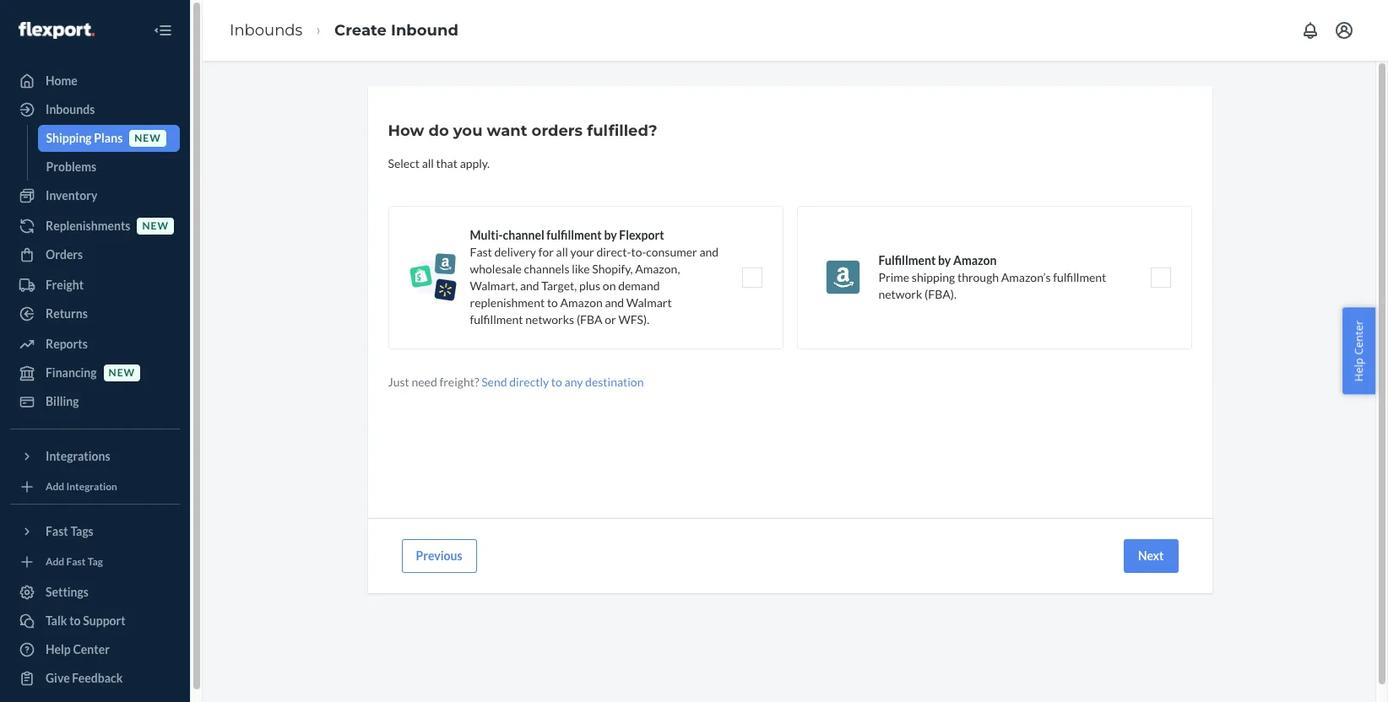 Task type: vqa. For each thing, say whether or not it's contained in the screenshot.
extensive
no



Task type: describe. For each thing, give the bounding box(es) containing it.
walmart,
[[470, 279, 518, 293]]

settings
[[46, 585, 89, 600]]

help inside help center link
[[46, 643, 71, 657]]

close navigation image
[[153, 20, 173, 41]]

0 vertical spatial all
[[422, 156, 434, 171]]

problems link
[[38, 154, 180, 181]]

billing
[[46, 395, 79, 409]]

freight?
[[440, 375, 479, 389]]

send
[[482, 375, 507, 389]]

2 vertical spatial and
[[605, 296, 624, 310]]

fulfillment by amazon prime shipping through amazon's fulfillment network (fba).
[[879, 253, 1107, 302]]

multi-
[[470, 228, 503, 242]]

fast tags
[[46, 525, 94, 539]]

new for shipping plans
[[135, 132, 161, 145]]

prime
[[879, 270, 910, 285]]

1 vertical spatial center
[[73, 643, 110, 657]]

shipping
[[46, 131, 92, 145]]

delivery
[[495, 245, 536, 259]]

amazon inside multi-channel fulfillment by flexport fast delivery for all your direct-to-consumer and wholesale channels like shopify, amazon, walmart, and target, plus on demand replenishment to amazon and walmart fulfillment networks (fba or wfs).
[[561, 296, 603, 310]]

apply.
[[460, 156, 490, 171]]

center inside button
[[1352, 321, 1367, 355]]

fast tags button
[[10, 519, 180, 546]]

help center inside help center button
[[1352, 321, 1367, 382]]

new for replenishments
[[142, 220, 169, 233]]

give feedback button
[[10, 666, 180, 693]]

you
[[454, 122, 483, 140]]

walmart
[[627, 296, 672, 310]]

add integration link
[[10, 477, 180, 498]]

add for add integration
[[46, 481, 64, 494]]

help inside help center button
[[1352, 358, 1367, 382]]

2 vertical spatial fast
[[66, 556, 86, 569]]

for
[[539, 245, 554, 259]]

select
[[388, 156, 420, 171]]

1 vertical spatial to
[[552, 375, 563, 389]]

shipping
[[912, 270, 956, 285]]

like
[[572, 262, 590, 276]]

how do you want orders fulfilled?
[[388, 122, 658, 140]]

fast inside dropdown button
[[46, 525, 68, 539]]

add integration
[[46, 481, 117, 494]]

problems
[[46, 160, 96, 174]]

any
[[565, 375, 583, 389]]

need
[[412, 375, 437, 389]]

1 horizontal spatial fulfillment
[[547, 228, 602, 242]]

amazon's
[[1002, 270, 1051, 285]]

tags
[[70, 525, 94, 539]]

integrations button
[[10, 444, 180, 471]]

add fast tag link
[[10, 553, 180, 573]]

help center link
[[10, 637, 180, 664]]

orders
[[532, 122, 583, 140]]

through
[[958, 270, 999, 285]]

amazon inside 'fulfillment by amazon prime shipping through amazon's fulfillment network (fba).'
[[954, 253, 997, 268]]

inventory
[[46, 188, 97, 203]]

shopify,
[[592, 262, 633, 276]]

talk to support
[[46, 614, 126, 629]]

flexport logo image
[[19, 22, 94, 39]]

returns link
[[10, 301, 180, 328]]

home
[[46, 73, 78, 88]]

orders
[[46, 248, 83, 262]]

wholesale
[[470, 262, 522, 276]]

freight
[[46, 278, 84, 292]]

open account menu image
[[1335, 20, 1355, 41]]

reports link
[[10, 331, 180, 358]]

give feedback
[[46, 672, 123, 686]]

flexport
[[619, 228, 665, 242]]

inventory link
[[10, 182, 180, 210]]

give
[[46, 672, 70, 686]]

previous button
[[402, 540, 477, 574]]

integrations
[[46, 449, 110, 464]]

plans
[[94, 131, 123, 145]]

create
[[335, 21, 387, 39]]

replenishments
[[46, 219, 130, 233]]

(fba).
[[925, 287, 957, 302]]

target,
[[542, 279, 577, 293]]

select all that apply.
[[388, 156, 490, 171]]



Task type: locate. For each thing, give the bounding box(es) containing it.
fulfillment inside 'fulfillment by amazon prime shipping through amazon's fulfillment network (fba).'
[[1054, 270, 1107, 285]]

1 horizontal spatial by
[[939, 253, 951, 268]]

network
[[879, 287, 923, 302]]

1 vertical spatial and
[[520, 279, 540, 293]]

0 horizontal spatial inbounds link
[[10, 96, 180, 123]]

consumer
[[647, 245, 698, 259]]

or
[[605, 313, 616, 327]]

integration
[[66, 481, 117, 494]]

add up settings
[[46, 556, 64, 569]]

freight link
[[10, 272, 180, 299]]

1 vertical spatial amazon
[[561, 296, 603, 310]]

talk to support button
[[10, 608, 180, 635]]

do
[[429, 122, 449, 140]]

and
[[700, 245, 719, 259], [520, 279, 540, 293], [605, 296, 624, 310]]

send directly to any destination button
[[482, 374, 644, 391]]

1 vertical spatial help
[[46, 643, 71, 657]]

support
[[83, 614, 126, 629]]

fast left tag
[[66, 556, 86, 569]]

1 horizontal spatial center
[[1352, 321, 1367, 355]]

settings link
[[10, 580, 180, 607]]

networks
[[526, 313, 575, 327]]

new up orders link
[[142, 220, 169, 233]]

just
[[388, 375, 410, 389]]

1 horizontal spatial inbounds
[[230, 21, 303, 39]]

fulfillment up the your
[[547, 228, 602, 242]]

create inbound
[[335, 21, 459, 39]]

(fba
[[577, 313, 603, 327]]

how
[[388, 122, 424, 140]]

0 vertical spatial inbounds
[[230, 21, 303, 39]]

that
[[436, 156, 458, 171]]

add for add fast tag
[[46, 556, 64, 569]]

0 horizontal spatial fulfillment
[[470, 313, 523, 327]]

just need freight? send directly to any destination
[[388, 375, 644, 389]]

by up shipping
[[939, 253, 951, 268]]

next button
[[1124, 540, 1179, 574]]

0 vertical spatial inbounds link
[[230, 21, 303, 39]]

inbounds link
[[230, 21, 303, 39], [10, 96, 180, 123]]

breadcrumbs navigation
[[216, 6, 472, 55]]

all
[[422, 156, 434, 171], [556, 245, 568, 259]]

amazon up the through at the right of page
[[954, 253, 997, 268]]

talk
[[46, 614, 67, 629]]

next
[[1139, 549, 1165, 563]]

to-
[[631, 245, 647, 259]]

0 vertical spatial and
[[700, 245, 719, 259]]

1 vertical spatial help center
[[46, 643, 110, 657]]

1 horizontal spatial all
[[556, 245, 568, 259]]

0 vertical spatial to
[[547, 296, 558, 310]]

center
[[1352, 321, 1367, 355], [73, 643, 110, 657]]

0 vertical spatial amazon
[[954, 253, 997, 268]]

add fast tag
[[46, 556, 103, 569]]

0 vertical spatial center
[[1352, 321, 1367, 355]]

direct-
[[597, 245, 631, 259]]

1 horizontal spatial amazon
[[954, 253, 997, 268]]

0 horizontal spatial inbounds
[[46, 102, 95, 117]]

and down channels
[[520, 279, 540, 293]]

want
[[487, 122, 528, 140]]

new right plans
[[135, 132, 161, 145]]

financing
[[46, 366, 97, 380]]

0 horizontal spatial amazon
[[561, 296, 603, 310]]

1 vertical spatial add
[[46, 556, 64, 569]]

2 horizontal spatial and
[[700, 245, 719, 259]]

plus
[[580, 279, 601, 293]]

new for financing
[[109, 367, 135, 380]]

0 vertical spatial help center
[[1352, 321, 1367, 382]]

help center
[[1352, 321, 1367, 382], [46, 643, 110, 657]]

fast
[[470, 245, 492, 259], [46, 525, 68, 539], [66, 556, 86, 569]]

help
[[1352, 358, 1367, 382], [46, 643, 71, 657]]

fulfillment down 'replenishment'
[[470, 313, 523, 327]]

by up direct-
[[604, 228, 617, 242]]

home link
[[10, 68, 180, 95]]

2 vertical spatial to
[[69, 614, 81, 629]]

0 horizontal spatial and
[[520, 279, 540, 293]]

to right the "talk"
[[69, 614, 81, 629]]

open notifications image
[[1301, 20, 1321, 41]]

0 vertical spatial new
[[135, 132, 161, 145]]

amazon,
[[635, 262, 680, 276]]

to left any at the left of page
[[552, 375, 563, 389]]

fast left tags
[[46, 525, 68, 539]]

fast down multi- on the top of page
[[470, 245, 492, 259]]

help center inside help center link
[[46, 643, 110, 657]]

all inside multi-channel fulfillment by flexport fast delivery for all your direct-to-consumer and wholesale channels like shopify, amazon, walmart, and target, plus on demand replenishment to amazon and walmart fulfillment networks (fba or wfs).
[[556, 245, 568, 259]]

channel
[[503, 228, 545, 242]]

1 vertical spatial inbounds link
[[10, 96, 180, 123]]

fulfilled?
[[587, 122, 658, 140]]

1 horizontal spatial help center
[[1352, 321, 1367, 382]]

fulfillment right amazon's
[[1054, 270, 1107, 285]]

add left integration
[[46, 481, 64, 494]]

on
[[603, 279, 616, 293]]

by inside multi-channel fulfillment by flexport fast delivery for all your direct-to-consumer and wholesale channels like shopify, amazon, walmart, and target, plus on demand replenishment to amazon and walmart fulfillment networks (fba or wfs).
[[604, 228, 617, 242]]

0 horizontal spatial all
[[422, 156, 434, 171]]

inbounds inside breadcrumbs navigation
[[230, 21, 303, 39]]

channels
[[524, 262, 570, 276]]

and right consumer
[[700, 245, 719, 259]]

to inside button
[[69, 614, 81, 629]]

0 horizontal spatial center
[[73, 643, 110, 657]]

directly
[[510, 375, 549, 389]]

by inside 'fulfillment by amazon prime shipping through amazon's fulfillment network (fba).'
[[939, 253, 951, 268]]

demand
[[619, 279, 660, 293]]

2 vertical spatial new
[[109, 367, 135, 380]]

your
[[571, 245, 594, 259]]

1 vertical spatial fulfillment
[[1054, 270, 1107, 285]]

and up or
[[605, 296, 624, 310]]

0 vertical spatial help
[[1352, 358, 1367, 382]]

1 vertical spatial by
[[939, 253, 951, 268]]

destination
[[586, 375, 644, 389]]

to up networks
[[547, 296, 558, 310]]

0 vertical spatial fast
[[470, 245, 492, 259]]

create inbound link
[[335, 21, 459, 39]]

1 vertical spatial fast
[[46, 525, 68, 539]]

inbounds
[[230, 21, 303, 39], [46, 102, 95, 117]]

0 vertical spatial by
[[604, 228, 617, 242]]

all left that
[[422, 156, 434, 171]]

0 vertical spatial fulfillment
[[547, 228, 602, 242]]

2 add from the top
[[46, 556, 64, 569]]

shipping plans
[[46, 131, 123, 145]]

fulfillment
[[547, 228, 602, 242], [1054, 270, 1107, 285], [470, 313, 523, 327]]

1 horizontal spatial inbounds link
[[230, 21, 303, 39]]

inbound
[[391, 21, 459, 39]]

billing link
[[10, 389, 180, 416]]

wfs).
[[619, 313, 650, 327]]

2 vertical spatial fulfillment
[[470, 313, 523, 327]]

1 vertical spatial new
[[142, 220, 169, 233]]

multi-channel fulfillment by flexport fast delivery for all your direct-to-consumer and wholesale channels like shopify, amazon, walmart, and target, plus on demand replenishment to amazon and walmart fulfillment networks (fba or wfs).
[[470, 228, 719, 327]]

0 horizontal spatial by
[[604, 228, 617, 242]]

1 add from the top
[[46, 481, 64, 494]]

0 vertical spatial add
[[46, 481, 64, 494]]

1 horizontal spatial help
[[1352, 358, 1367, 382]]

reports
[[46, 337, 88, 351]]

fast inside multi-channel fulfillment by flexport fast delivery for all your direct-to-consumer and wholesale channels like shopify, amazon, walmart, and target, plus on demand replenishment to amazon and walmart fulfillment networks (fba or wfs).
[[470, 245, 492, 259]]

0 horizontal spatial help
[[46, 643, 71, 657]]

amazon up (fba
[[561, 296, 603, 310]]

to inside multi-channel fulfillment by flexport fast delivery for all your direct-to-consumer and wholesale channels like shopify, amazon, walmart, and target, plus on demand replenishment to amazon and walmart fulfillment networks (fba or wfs).
[[547, 296, 558, 310]]

fulfillment
[[879, 253, 936, 268]]

new down reports link
[[109, 367, 135, 380]]

all right for
[[556, 245, 568, 259]]

previous
[[416, 549, 463, 563]]

replenishment
[[470, 296, 545, 310]]

feedback
[[72, 672, 123, 686]]

1 vertical spatial inbounds
[[46, 102, 95, 117]]

1 vertical spatial all
[[556, 245, 568, 259]]

orders link
[[10, 242, 180, 269]]

returns
[[46, 307, 88, 321]]

0 horizontal spatial help center
[[46, 643, 110, 657]]

2 horizontal spatial fulfillment
[[1054, 270, 1107, 285]]

1 horizontal spatial and
[[605, 296, 624, 310]]

tag
[[88, 556, 103, 569]]

help center button
[[1344, 308, 1376, 395]]



